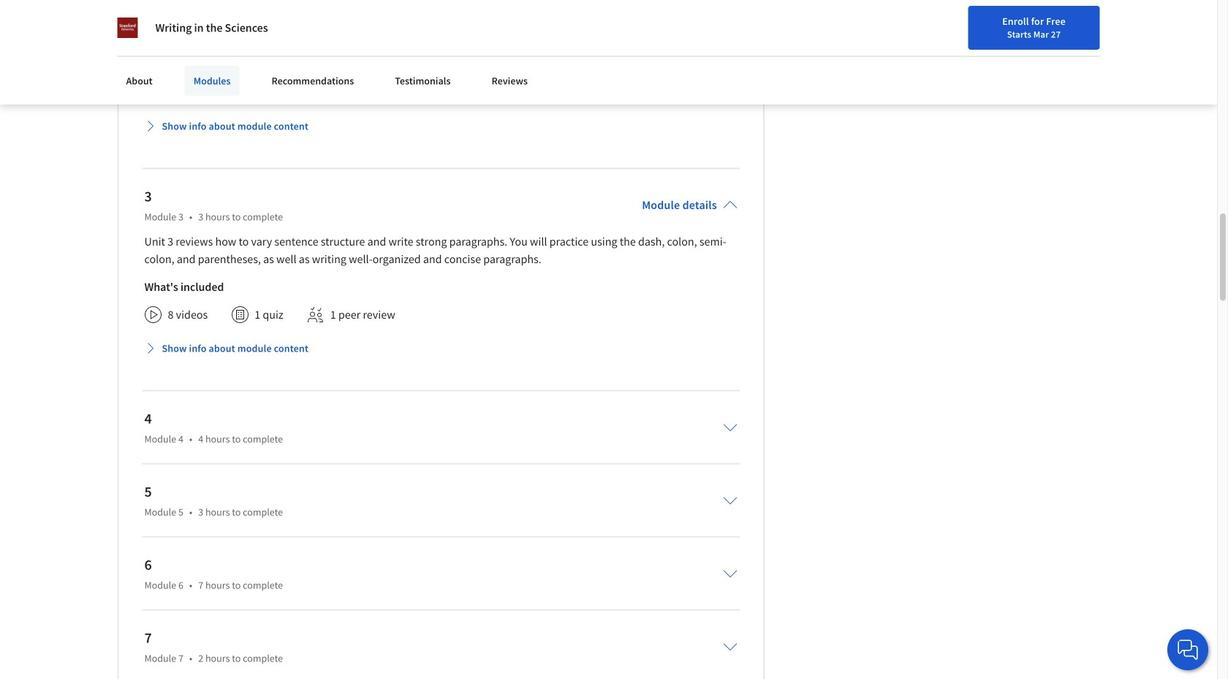 Task type: locate. For each thing, give the bounding box(es) containing it.
stanford university image
[[117, 18, 138, 38]]

coursera image
[[117, 12, 210, 35]]



Task type: vqa. For each thing, say whether or not it's contained in the screenshot.
Search Field on the left of page
no



